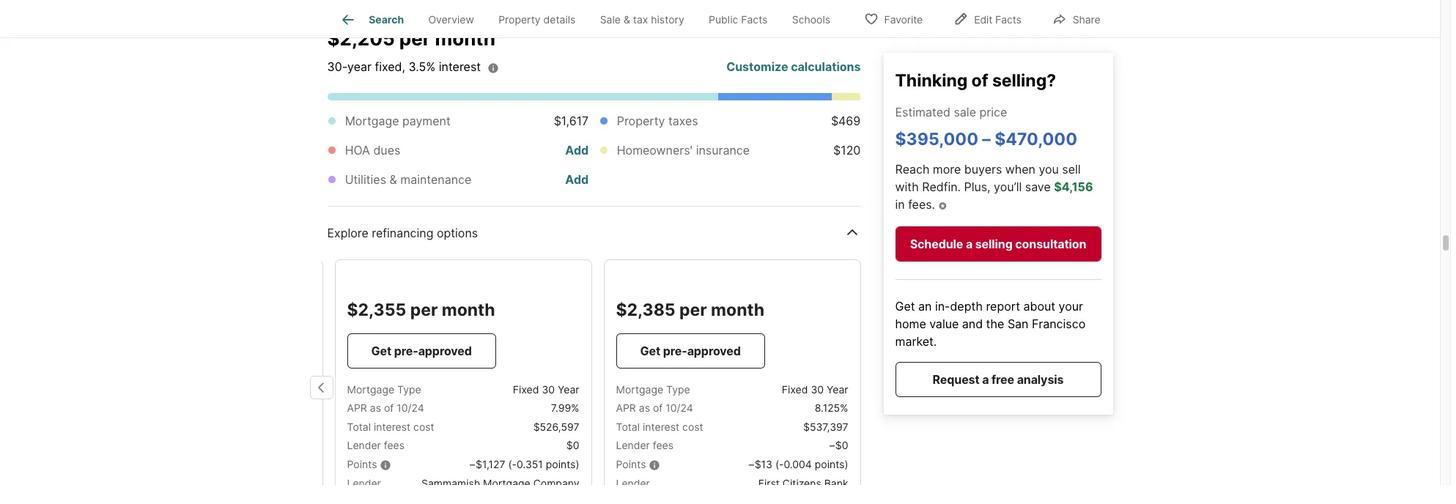 Task type: vqa. For each thing, say whether or not it's contained in the screenshot.
3.95M
no



Task type: locate. For each thing, give the bounding box(es) containing it.
get down $2,385
[[641, 344, 661, 359]]

save
[[1026, 180, 1051, 194]]

fixed up $537,397
[[782, 383, 808, 396]]

0 horizontal spatial 10/24
[[397, 402, 424, 415]]

favorite
[[885, 13, 923, 25]]

cost for $2,385
[[683, 421, 704, 433]]

1 fixed from the left
[[513, 383, 539, 396]]

−$1,127
[[470, 458, 506, 471]]

0 horizontal spatial (-
[[509, 458, 517, 471]]

0 horizontal spatial 30
[[542, 383, 555, 396]]

1 horizontal spatial type
[[667, 383, 690, 396]]

sale & tax history tab
[[588, 2, 697, 37]]

get up home
[[896, 299, 916, 314]]

cost
[[414, 421, 435, 433], [683, 421, 704, 433]]

1 horizontal spatial apr
[[616, 402, 636, 415]]

fixed,
[[375, 59, 405, 74]]

0 horizontal spatial year
[[558, 383, 580, 396]]

0 horizontal spatial total interest cost
[[347, 421, 435, 433]]

mortgage
[[345, 114, 399, 128], [347, 383, 395, 396], [616, 383, 664, 396]]

fixed up $526,597
[[513, 383, 539, 396]]

year
[[558, 383, 580, 396], [827, 383, 849, 396]]

of for $2,355 per month
[[384, 402, 394, 415]]

1 as from the left
[[370, 402, 381, 415]]

1 horizontal spatial get pre-approved button
[[616, 334, 765, 369]]

schools
[[792, 13, 831, 26]]

estimated sale price
[[896, 105, 1008, 119]]

$537,397
[[804, 421, 849, 433]]

0 horizontal spatial interest
[[374, 421, 411, 433]]

property up homeowners'
[[617, 114, 665, 128]]

0 horizontal spatial total
[[347, 421, 371, 433]]

2 get pre-approved button from the left
[[616, 334, 765, 369]]

add down $1,617
[[566, 143, 589, 158]]

$2,385 per month
[[616, 300, 765, 320]]

as
[[370, 402, 381, 415], [639, 402, 650, 415]]

pre- down $2,385 per month at the bottom of the page
[[663, 344, 688, 359]]

2 cost from the left
[[683, 421, 704, 433]]

lender for $2,385 per month
[[616, 440, 650, 452]]

add up explore refinancing options dropdown button
[[566, 172, 589, 187]]

2 approved from the left
[[688, 344, 741, 359]]

maintenance
[[401, 172, 472, 187]]

mortgage payment
[[345, 114, 451, 128]]

1 horizontal spatial get
[[641, 344, 661, 359]]

facts inside tab
[[741, 13, 768, 26]]

0 horizontal spatial fees
[[384, 440, 405, 452]]

facts for edit facts
[[996, 13, 1022, 25]]

points) down $0
[[546, 458, 580, 471]]

0 horizontal spatial of
[[384, 402, 394, 415]]

get pre-approved down $2,385 per month at the bottom of the page
[[641, 344, 741, 359]]

fixed
[[513, 383, 539, 396], [782, 383, 808, 396]]

buyers
[[965, 162, 1003, 177]]

mortgage for $2,385 per month
[[616, 383, 664, 396]]

per right $2,355 at the left
[[410, 300, 438, 320]]

san francisco market.
[[896, 317, 1086, 349]]

2 apr as of 10/24 from the left
[[616, 402, 693, 415]]

a left selling
[[966, 237, 973, 251]]

&
[[624, 13, 631, 26], [390, 172, 397, 187]]

30 up "7.99%"
[[542, 383, 555, 396]]

get down $2,355 at the left
[[371, 344, 392, 359]]

get pre-approved button for $2,385
[[616, 334, 765, 369]]

more
[[933, 162, 962, 177]]

30-year fixed, 3.5% interest
[[327, 59, 481, 74]]

apr as of 10/24
[[347, 402, 424, 415], [616, 402, 693, 415]]

1 horizontal spatial cost
[[683, 421, 704, 433]]

0 horizontal spatial lender fees
[[347, 440, 405, 452]]

2 get pre-approved from the left
[[641, 344, 741, 359]]

0 horizontal spatial get
[[371, 344, 392, 359]]

2 30 from the left
[[811, 383, 824, 396]]

1 lender from the left
[[347, 440, 381, 452]]

1 (- from the left
[[509, 458, 517, 471]]

1 horizontal spatial interest
[[439, 59, 481, 74]]

0 horizontal spatial facts
[[741, 13, 768, 26]]

1 add from the top
[[566, 143, 589, 158]]

apr for $2,385
[[616, 402, 636, 415]]

fixed 30 year up 8.125%
[[782, 383, 849, 396]]

0 horizontal spatial get pre-approved button
[[347, 334, 496, 369]]

1 vertical spatial property
[[617, 114, 665, 128]]

0 horizontal spatial pre-
[[394, 344, 418, 359]]

year for $2,355 per month
[[558, 383, 580, 396]]

month
[[435, 27, 496, 50], [442, 300, 495, 320], [711, 300, 765, 320]]

0 vertical spatial property
[[499, 13, 541, 26]]

details
[[544, 13, 576, 26]]

1 vertical spatial &
[[390, 172, 397, 187]]

per up 3.5%
[[400, 27, 431, 50]]

lender fees for $2,355
[[347, 440, 405, 452]]

refinancing
[[372, 226, 434, 240]]

0 horizontal spatial points
[[347, 458, 377, 471]]

1 horizontal spatial lender
[[616, 440, 650, 452]]

1 horizontal spatial a
[[983, 372, 989, 387]]

10/24 for $2,385
[[666, 402, 693, 415]]

1 horizontal spatial 10/24
[[666, 402, 693, 415]]

1 total from the left
[[347, 421, 371, 433]]

1 fixed 30 year from the left
[[513, 383, 580, 396]]

edit facts
[[975, 13, 1022, 25]]

2 type from the left
[[667, 383, 690, 396]]

0 horizontal spatial approved
[[418, 344, 472, 359]]

1 horizontal spatial approved
[[688, 344, 741, 359]]

2 as from the left
[[639, 402, 650, 415]]

1 apr from the left
[[347, 402, 367, 415]]

year
[[348, 59, 372, 74]]

2 year from the left
[[827, 383, 849, 396]]

interest for $2,355 per month
[[374, 421, 411, 433]]

pre- for $2,355
[[394, 344, 418, 359]]

1 horizontal spatial points
[[616, 458, 646, 471]]

1 points) from the left
[[546, 458, 580, 471]]

1 horizontal spatial fees
[[653, 440, 674, 452]]

0 horizontal spatial property
[[499, 13, 541, 26]]

0 horizontal spatial get pre-approved
[[371, 344, 472, 359]]

(- right −$13
[[776, 458, 784, 471]]

tab list containing search
[[327, 0, 855, 37]]

points) down −$0
[[815, 458, 849, 471]]

add
[[566, 143, 589, 158], [566, 172, 589, 187]]

2 fixed from the left
[[782, 383, 808, 396]]

tab list
[[327, 0, 855, 37]]

30
[[542, 383, 555, 396], [811, 383, 824, 396]]

year up "7.99%"
[[558, 383, 580, 396]]

reach
[[896, 162, 930, 177]]

2 lender from the left
[[616, 440, 650, 452]]

approved down $2,385 per month at the bottom of the page
[[688, 344, 741, 359]]

1 points from the left
[[347, 458, 377, 471]]

lender fees
[[347, 440, 405, 452], [616, 440, 674, 452]]

1 horizontal spatial 30
[[811, 383, 824, 396]]

facts inside button
[[996, 13, 1022, 25]]

apr for $2,355
[[347, 402, 367, 415]]

30 for $2,385 per month
[[811, 383, 824, 396]]

get pre-approved down "$2,355 per month"
[[371, 344, 472, 359]]

1 type from the left
[[397, 383, 421, 396]]

fixed 30 year up "7.99%"
[[513, 383, 580, 396]]

per
[[400, 27, 431, 50], [410, 300, 438, 320], [680, 300, 707, 320]]

1 get pre-approved from the left
[[371, 344, 472, 359]]

10/24
[[397, 402, 424, 415], [666, 402, 693, 415]]

a left free
[[983, 372, 989, 387]]

0 horizontal spatial mortgage type
[[347, 383, 421, 396]]

type for $2,385
[[667, 383, 690, 396]]

request
[[933, 372, 980, 387]]

homeowners'
[[617, 143, 693, 158]]

$1,617
[[554, 114, 589, 128]]

1 horizontal spatial get pre-approved
[[641, 344, 741, 359]]

1 cost from the left
[[414, 421, 435, 433]]

0 horizontal spatial &
[[390, 172, 397, 187]]

1 horizontal spatial year
[[827, 383, 849, 396]]

2 points from the left
[[616, 458, 646, 471]]

& right utilities
[[390, 172, 397, 187]]

get
[[896, 299, 916, 314], [371, 344, 392, 359], [641, 344, 661, 359]]

0 vertical spatial add
[[566, 143, 589, 158]]

month for $2,205 per month
[[435, 27, 496, 50]]

1 horizontal spatial points)
[[815, 458, 849, 471]]

30 up 8.125%
[[811, 383, 824, 396]]

2 mortgage type from the left
[[616, 383, 690, 396]]

get pre-approved button down $2,385 per month at the bottom of the page
[[616, 334, 765, 369]]

2 lender fees from the left
[[616, 440, 674, 452]]

1 vertical spatial add
[[566, 172, 589, 187]]

property inside tab
[[499, 13, 541, 26]]

fees
[[384, 440, 405, 452], [653, 440, 674, 452]]

fixed 30 year
[[513, 383, 580, 396], [782, 383, 849, 396]]

1 fees from the left
[[384, 440, 405, 452]]

1 horizontal spatial mortgage type
[[616, 383, 690, 396]]

schools tab
[[780, 2, 843, 37]]

2 fixed 30 year from the left
[[782, 383, 849, 396]]

2 horizontal spatial interest
[[643, 421, 680, 433]]

2 pre- from the left
[[663, 344, 688, 359]]

and
[[963, 317, 983, 331]]

in
[[896, 197, 905, 212]]

(- right −$1,127
[[509, 458, 517, 471]]

facts right public
[[741, 13, 768, 26]]

1 horizontal spatial &
[[624, 13, 631, 26]]

0 horizontal spatial fixed
[[513, 383, 539, 396]]

per for $2,205
[[400, 27, 431, 50]]

& inside tab
[[624, 13, 631, 26]]

points for $2,355 per month
[[347, 458, 377, 471]]

search link
[[340, 11, 404, 29]]

2 points) from the left
[[815, 458, 849, 471]]

1 30 from the left
[[542, 383, 555, 396]]

1 horizontal spatial total
[[616, 421, 640, 433]]

0 vertical spatial &
[[624, 13, 631, 26]]

3.5%
[[409, 59, 436, 74]]

1 year from the left
[[558, 383, 580, 396]]

(-
[[509, 458, 517, 471], [776, 458, 784, 471]]

1 horizontal spatial pre-
[[663, 344, 688, 359]]

2 apr from the left
[[616, 402, 636, 415]]

mortgage type for $2,385
[[616, 383, 690, 396]]

2 (- from the left
[[776, 458, 784, 471]]

2 total interest cost from the left
[[616, 421, 704, 433]]

& left tax at the left of the page
[[624, 13, 631, 26]]

fixed 30 year for $2,385 per month
[[782, 383, 849, 396]]

1 horizontal spatial as
[[639, 402, 650, 415]]

per right $2,385
[[680, 300, 707, 320]]

1 approved from the left
[[418, 344, 472, 359]]

1 horizontal spatial (-
[[776, 458, 784, 471]]

1 horizontal spatial lender fees
[[616, 440, 674, 452]]

2 total from the left
[[616, 421, 640, 433]]

1 horizontal spatial property
[[617, 114, 665, 128]]

an
[[919, 299, 932, 314]]

points
[[347, 458, 377, 471], [616, 458, 646, 471]]

1 10/24 from the left
[[397, 402, 424, 415]]

1 apr as of 10/24 from the left
[[347, 402, 424, 415]]

1 get pre-approved button from the left
[[347, 334, 496, 369]]

1 horizontal spatial facts
[[996, 13, 1022, 25]]

get pre-approved for $2,385
[[641, 344, 741, 359]]

a for request
[[983, 372, 989, 387]]

1 vertical spatial a
[[983, 372, 989, 387]]

total for $2,355 per month
[[347, 421, 371, 433]]

apr
[[347, 402, 367, 415], [616, 402, 636, 415]]

2 horizontal spatial get
[[896, 299, 916, 314]]

facts for public facts
[[741, 13, 768, 26]]

approved for $2,385
[[688, 344, 741, 359]]

points)
[[546, 458, 580, 471], [815, 458, 849, 471]]

total interest cost for $2,385
[[616, 421, 704, 433]]

property for property taxes
[[617, 114, 665, 128]]

apr as of 10/24 for $2,355
[[347, 402, 424, 415]]

pre- down "$2,355 per month"
[[394, 344, 418, 359]]

fees for $2,355
[[384, 440, 405, 452]]

(- for $2,355 per month
[[509, 458, 517, 471]]

1 horizontal spatial fixed 30 year
[[782, 383, 849, 396]]

facts right edit at the top right of the page
[[996, 13, 1022, 25]]

0 horizontal spatial as
[[370, 402, 381, 415]]

0 horizontal spatial apr as of 10/24
[[347, 402, 424, 415]]

0 horizontal spatial points)
[[546, 458, 580, 471]]

0 horizontal spatial cost
[[414, 421, 435, 433]]

points) for $2,355 per month
[[546, 458, 580, 471]]

–
[[983, 129, 991, 149]]

sell
[[1063, 162, 1081, 177]]

francisco
[[1032, 317, 1086, 331]]

$4,156 in fees.
[[896, 180, 1094, 212]]

approved down "$2,355 per month"
[[418, 344, 472, 359]]

customize
[[727, 59, 789, 74]]

explore refinancing options
[[327, 226, 478, 240]]

get pre-approved
[[371, 344, 472, 359], [641, 344, 741, 359]]

1 mortgage type from the left
[[347, 383, 421, 396]]

2 add from the top
[[566, 172, 589, 187]]

property left details
[[499, 13, 541, 26]]

get pre-approved button down "$2,355 per month"
[[347, 334, 496, 369]]

fixed for $2,385 per month
[[782, 383, 808, 396]]

1 horizontal spatial apr as of 10/24
[[616, 402, 693, 415]]

1 horizontal spatial total interest cost
[[616, 421, 704, 433]]

0 horizontal spatial a
[[966, 237, 973, 251]]

type
[[397, 383, 421, 396], [667, 383, 690, 396]]

when
[[1006, 162, 1036, 177]]

total
[[347, 421, 371, 433], [616, 421, 640, 433]]

2 10/24 from the left
[[666, 402, 693, 415]]

0 vertical spatial a
[[966, 237, 973, 251]]

$2,355 per month
[[347, 300, 495, 320]]

total interest cost for $2,355
[[347, 421, 435, 433]]

1 horizontal spatial of
[[653, 402, 663, 415]]

per for $2,385
[[680, 300, 707, 320]]

public facts tab
[[697, 2, 780, 37]]

7.99%
[[551, 402, 580, 415]]

0 horizontal spatial fixed 30 year
[[513, 383, 580, 396]]

0 horizontal spatial lender
[[347, 440, 381, 452]]

total interest cost
[[347, 421, 435, 433], [616, 421, 704, 433]]

get for $2,355 per month
[[371, 344, 392, 359]]

year up 8.125%
[[827, 383, 849, 396]]

year for $2,385 per month
[[827, 383, 849, 396]]

2 fees from the left
[[653, 440, 674, 452]]

0 horizontal spatial type
[[397, 383, 421, 396]]

1 lender fees from the left
[[347, 440, 405, 452]]

calculations
[[791, 59, 861, 74]]

total for $2,385 per month
[[616, 421, 640, 433]]

0 horizontal spatial apr
[[347, 402, 367, 415]]

1 pre- from the left
[[394, 344, 418, 359]]

points for $2,385 per month
[[616, 458, 646, 471]]

1 horizontal spatial fixed
[[782, 383, 808, 396]]

dues
[[374, 143, 401, 158]]

1 total interest cost from the left
[[347, 421, 435, 433]]



Task type: describe. For each thing, give the bounding box(es) containing it.
request a free analysis
[[933, 372, 1064, 387]]

overview tab
[[416, 2, 487, 37]]

type for $2,355
[[397, 383, 421, 396]]

value
[[930, 317, 959, 331]]

edit facts button
[[942, 3, 1034, 33]]

$395,000
[[896, 129, 979, 149]]

& for utilities
[[390, 172, 397, 187]]

selling?
[[993, 70, 1057, 91]]

history
[[651, 13, 685, 26]]

−$0
[[829, 440, 849, 452]]

cost for $2,355
[[414, 421, 435, 433]]

−$1,127 (-0.351 points)
[[470, 458, 580, 471]]

explore
[[327, 226, 369, 240]]

$2,385
[[616, 300, 676, 320]]

analysis
[[1018, 372, 1064, 387]]

2 horizontal spatial of
[[972, 70, 989, 91]]

$2,205 per month
[[327, 27, 496, 50]]

month for $2,385 per month
[[711, 300, 765, 320]]

mortgage type for $2,355
[[347, 383, 421, 396]]

report
[[987, 299, 1021, 314]]

schedule a selling consultation button
[[896, 226, 1102, 262]]

as for $2,385
[[639, 402, 650, 415]]

fixed 30 year for $2,355 per month
[[513, 383, 580, 396]]

explore refinancing options button
[[327, 207, 861, 260]]

0.004
[[784, 458, 812, 471]]

lender for $2,355 per month
[[347, 440, 381, 452]]

reach more buyers when you sell with redfin. plus, you'll save
[[896, 162, 1081, 194]]

hoa
[[345, 143, 370, 158]]

share
[[1073, 13, 1101, 25]]

schedule
[[910, 237, 964, 251]]

8.125%
[[815, 402, 849, 415]]

market.
[[896, 334, 937, 349]]

selling
[[976, 237, 1013, 251]]

thinking of selling?
[[896, 70, 1057, 91]]

estimated
[[896, 105, 951, 119]]

favorite button
[[852, 3, 936, 33]]

month for $2,355 per month
[[442, 300, 495, 320]]

your
[[1059, 299, 1084, 314]]

as for $2,355
[[370, 402, 381, 415]]

consultation
[[1016, 237, 1087, 251]]

share button
[[1040, 3, 1113, 33]]

property for property details
[[499, 13, 541, 26]]

request a free analysis button
[[896, 362, 1102, 397]]

plus,
[[965, 180, 991, 194]]

the
[[987, 317, 1005, 331]]

$470,000
[[995, 129, 1078, 149]]

a for schedule
[[966, 237, 973, 251]]

public facts
[[709, 13, 768, 26]]

fees for $2,385
[[653, 440, 674, 452]]

public
[[709, 13, 739, 26]]

home
[[896, 317, 927, 331]]

pre- for $2,385
[[663, 344, 688, 359]]

get inside get an in-depth report about your home value and the
[[896, 299, 916, 314]]

points) for $2,385 per month
[[815, 458, 849, 471]]

sale
[[954, 105, 977, 119]]

lender fees for $2,385
[[616, 440, 674, 452]]

$395,000 – $470,000
[[896, 129, 1078, 149]]

apr as of 10/24 for $2,385
[[616, 402, 693, 415]]

taxes
[[669, 114, 699, 128]]

customize calculations
[[727, 59, 861, 74]]

hoa dues
[[345, 143, 401, 158]]

options
[[437, 226, 478, 240]]

get pre-approved button for $2,355
[[347, 334, 496, 369]]

previous image
[[310, 376, 333, 399]]

approved for $2,355
[[418, 344, 472, 359]]

utilities & maintenance
[[345, 172, 472, 187]]

get for $2,385 per month
[[641, 344, 661, 359]]

price
[[980, 105, 1008, 119]]

$469
[[831, 114, 861, 128]]

schedule a selling consultation
[[910, 237, 1087, 251]]

you
[[1039, 162, 1059, 177]]

10/24 for $2,355
[[397, 402, 424, 415]]

$120
[[834, 143, 861, 158]]

redfin.
[[923, 180, 961, 194]]

property taxes
[[617, 114, 699, 128]]

& for sale
[[624, 13, 631, 26]]

with
[[896, 180, 919, 194]]

mortgage for $2,355 per month
[[347, 383, 395, 396]]

$526,597
[[534, 421, 580, 433]]

$2,355
[[347, 300, 406, 320]]

property details tab
[[487, 2, 588, 37]]

add for utilities & maintenance
[[566, 172, 589, 187]]

sale & tax history
[[600, 13, 685, 26]]

0.351
[[517, 458, 543, 471]]

get pre-approved for $2,355
[[371, 344, 472, 359]]

sale
[[600, 13, 621, 26]]

(- for $2,385 per month
[[776, 458, 784, 471]]

utilities
[[345, 172, 386, 187]]

get an in-depth report about your home value and the
[[896, 299, 1084, 331]]

in-
[[936, 299, 951, 314]]

add for hoa dues
[[566, 143, 589, 158]]

property details
[[499, 13, 576, 26]]

per for $2,355
[[410, 300, 438, 320]]

interest for $2,385 per month
[[643, 421, 680, 433]]

tax
[[633, 13, 648, 26]]

of for $2,385 per month
[[653, 402, 663, 415]]

30 for $2,355 per month
[[542, 383, 555, 396]]

$0
[[567, 440, 580, 452]]

$2,205
[[327, 27, 395, 50]]

insurance
[[696, 143, 750, 158]]

you'll
[[994, 180, 1022, 194]]

depth
[[951, 299, 983, 314]]

free
[[992, 372, 1015, 387]]

30-
[[327, 59, 348, 74]]

fixed for $2,355 per month
[[513, 383, 539, 396]]

$4,156
[[1055, 180, 1094, 194]]

payment
[[403, 114, 451, 128]]



